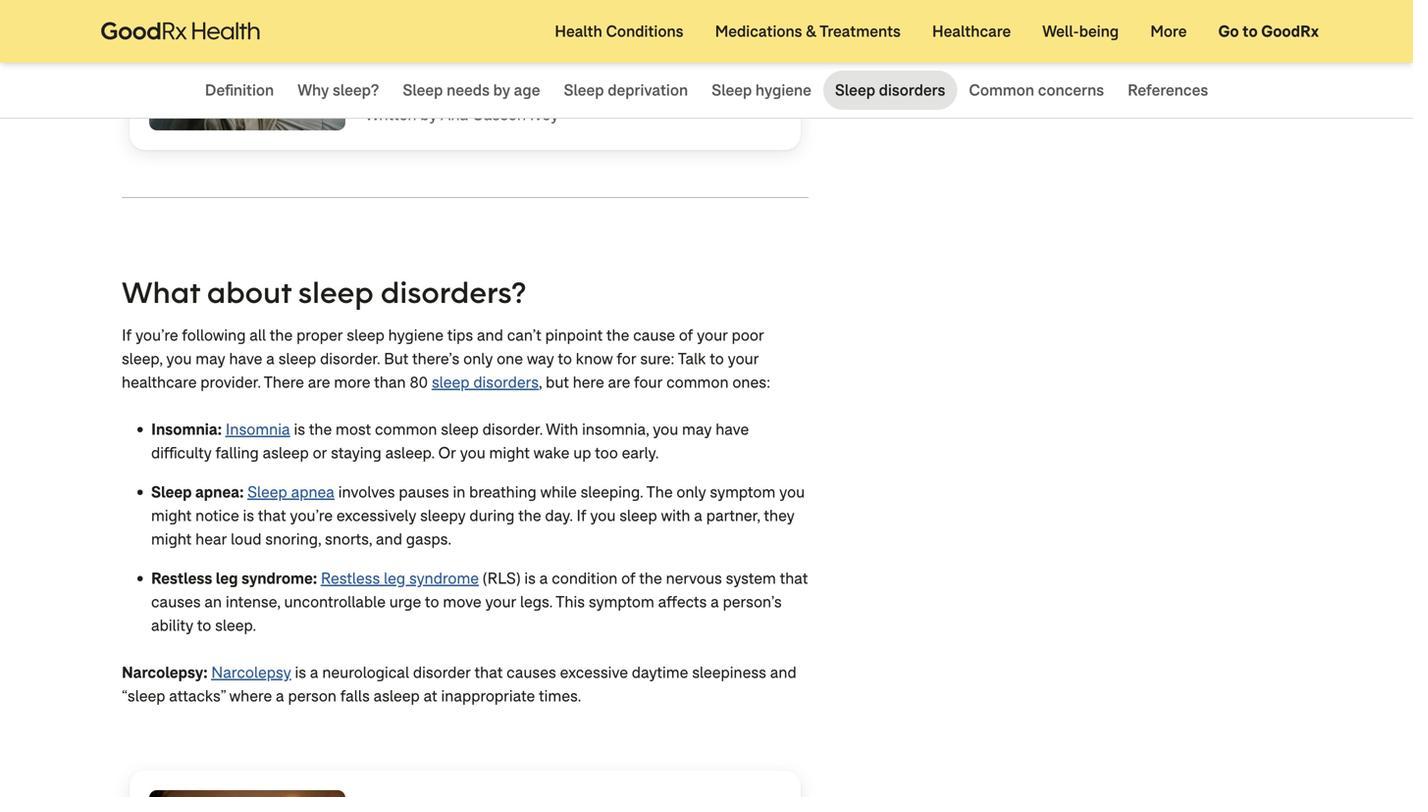 Task type: locate. For each thing, give the bounding box(es) containing it.
of up talk
[[679, 325, 693, 346]]

causes up ability
[[151, 592, 201, 613]]

sleep for sleep apnea: sleep apnea
[[151, 482, 192, 503]]

might left notice
[[151, 506, 192, 527]]

conditions
[[606, 21, 684, 42]]

at
[[424, 687, 437, 707]]

have
[[229, 349, 262, 370], [716, 420, 749, 440]]

0 vertical spatial may
[[196, 349, 225, 370]]

may down the following
[[196, 349, 225, 370]]

apnea:
[[195, 482, 244, 503]]

a inside 'involves pauses in breathing while sleeping. the only symptom you might notice is that you're excessively sleepy during the day. if you sleep with a partner, they might hear loud snoring, snorts, and gasps.'
[[694, 506, 703, 527]]

sleep needs by age
[[403, 80, 540, 101]]

1 horizontal spatial restless
[[321, 569, 380, 589]]

are inside "if you're following all the proper sleep hygiene tips and can't pinpoint the cause of your poor sleep, you may have a sleep disorder. but there's only one way to know for sure: talk to your healthcare provider. there are more than 80"
[[308, 372, 330, 393]]

sleep disorders link
[[823, 71, 957, 110]]

you
[[547, 22, 587, 51], [466, 46, 505, 74]]

involves
[[338, 482, 395, 503]]

if inside 'involves pauses in breathing while sleeping. the only symptom you might notice is that you're excessively sleepy during the day. if you sleep with a partner, they might hear loud snoring, snorts, and gasps.'
[[576, 506, 586, 527]]

health conditions button
[[539, 0, 699, 63]]

1 horizontal spatial you
[[547, 22, 587, 51]]

1 horizontal spatial why
[[412, 46, 461, 74]]

sleep down first
[[712, 80, 752, 101]]

sleep,
[[122, 349, 163, 370]]

sleep hygiene link
[[700, 71, 823, 110]]

try
[[491, 22, 523, 51]]

2 are from the left
[[608, 372, 630, 393]]

and inside is a neurological disorder that causes excessive daytime sleepiness and "sleep attacks" where a person falls asleep at inappropriate times.
[[770, 663, 797, 684]]

if right the try
[[528, 22, 543, 51]]

might up breathing
[[489, 443, 530, 464]]

the inside 15 things to try if you can't fall asleep, and why you can't sleep in the first place written by ana gascon ivey
[[660, 46, 695, 74]]

sleep inside sleep needs by age link
[[403, 80, 443, 101]]

0 vertical spatial by
[[493, 80, 510, 101]]

by left ana
[[420, 105, 437, 125]]

they
[[764, 506, 795, 527]]

0 horizontal spatial of
[[621, 569, 636, 589]]

1 vertical spatial of
[[621, 569, 636, 589]]

1 horizontal spatial of
[[679, 325, 693, 346]]

that down sleep apnea link at bottom
[[258, 506, 286, 527]]

common down talk
[[666, 372, 729, 393]]

1 horizontal spatial common
[[666, 372, 729, 393]]

in down conditions
[[635, 46, 655, 74]]

restless up "an"
[[151, 569, 212, 589]]

dialog
[[0, 0, 1413, 798]]

disorders for sleep
[[473, 372, 539, 393]]

you're up the sleep,
[[135, 325, 178, 346]]

sleep down health conditions
[[571, 46, 630, 74]]

syndrome
[[409, 569, 479, 589]]

0 horizontal spatial leg
[[216, 569, 238, 589]]

may inside "if you're following all the proper sleep hygiene tips and can't pinpoint the cause of your poor sleep, you may have a sleep disorder. but there's only one way to know for sure: talk to your healthcare provider. there are more than 80"
[[196, 349, 225, 370]]

are down for
[[608, 372, 630, 393]]

sleep down difficulty
[[151, 482, 192, 503]]

1 horizontal spatial leg
[[384, 569, 405, 589]]

breathing
[[469, 482, 537, 503]]

0 horizontal spatial hygiene
[[388, 325, 444, 346]]

a up person
[[310, 663, 318, 684]]

if you're following all the proper sleep hygiene tips and can't pinpoint the cause of your poor sleep, you may have a sleep disorder. but there's only one way to know for sure: talk to your healthcare provider. there are more than 80
[[122, 325, 764, 393]]

1 vertical spatial that
[[780, 569, 808, 589]]

with
[[546, 420, 578, 440]]

1 horizontal spatial symptom
[[710, 482, 776, 503]]

is inside 'involves pauses in breathing while sleeping. the only symptom you might notice is that you're excessively sleepy during the day. if you sleep with a partner, they might hear loud snoring, snorts, and gasps.'
[[243, 506, 254, 527]]

if right day.
[[576, 506, 586, 527]]

0 horizontal spatial you
[[466, 46, 505, 74]]

you up healthcare
[[166, 349, 192, 370]]

up
[[573, 443, 591, 464]]

notice
[[195, 506, 239, 527]]

1 horizontal spatial only
[[677, 482, 706, 503]]

0 horizontal spatial disorder.
[[320, 349, 380, 370]]

fall
[[653, 22, 690, 51]]

0 vertical spatial only
[[463, 349, 493, 370]]

the up deprivation
[[660, 46, 695, 74]]

disorder. up more
[[320, 349, 380, 370]]

of inside "if you're following all the proper sleep hygiene tips and can't pinpoint the cause of your poor sleep, you may have a sleep disorder. but there's only one way to know for sure: talk to your healthcare provider. there are more than 80"
[[679, 325, 693, 346]]

0 horizontal spatial can't
[[511, 46, 566, 74]]

falling
[[215, 443, 259, 464]]

0 horizontal spatial in
[[453, 482, 466, 503]]

2 vertical spatial if
[[576, 506, 586, 527]]

and right sleepiness
[[770, 663, 797, 684]]

1 horizontal spatial disorder.
[[483, 420, 543, 440]]

1 horizontal spatial in
[[635, 46, 655, 74]]

restless leg syndrome link
[[321, 569, 479, 589]]

1 horizontal spatial are
[[608, 372, 630, 393]]

0 vertical spatial your
[[697, 325, 728, 346]]

0 vertical spatial if
[[528, 22, 543, 51]]

one
[[497, 349, 523, 370]]

only up 'with'
[[677, 482, 706, 503]]

0 vertical spatial that
[[258, 506, 286, 527]]

sleep inside is the most common sleep disorder. with insomnia, you may have difficulty falling asleep or staying asleep. or you might wake up too early.
[[441, 420, 479, 440]]

sleep down "the"
[[619, 506, 657, 527]]

and for attacks"
[[770, 663, 797, 684]]

only up sleep disorders link at the top left of the page
[[463, 349, 493, 370]]

your up talk
[[697, 325, 728, 346]]

hygiene down medications & treatments
[[756, 80, 812, 101]]

to right way
[[558, 349, 572, 370]]

0 vertical spatial asleep
[[263, 443, 309, 464]]

ivey
[[530, 105, 558, 125]]

2 vertical spatial your
[[485, 592, 516, 613]]

that inside the (rls) is a condition of the nervous system that causes an intense, uncontrollable urge to move your legs. this symptom affects a person's ability to sleep.
[[780, 569, 808, 589]]

a
[[266, 349, 275, 370], [694, 506, 703, 527], [540, 569, 548, 589], [711, 592, 719, 613], [310, 663, 318, 684], [276, 687, 284, 707]]

1 vertical spatial causes
[[507, 663, 556, 684]]

why sleep? link
[[286, 71, 391, 110]]

sleep right age
[[564, 80, 604, 101]]

only inside "if you're following all the proper sleep hygiene tips and can't pinpoint the cause of your poor sleep, you may have a sleep disorder. but there's only one way to know for sure: talk to your healthcare provider. there are more than 80"
[[463, 349, 493, 370]]

insomnia: insomnia
[[151, 420, 290, 440]]

and right tips
[[477, 325, 503, 346]]

you're down apnea
[[290, 506, 333, 527]]

0 vertical spatial symptom
[[710, 482, 776, 503]]

1 vertical spatial disorder.
[[483, 420, 543, 440]]

that right system
[[780, 569, 808, 589]]

and
[[365, 46, 407, 74], [477, 325, 503, 346], [376, 529, 402, 550], [770, 663, 797, 684]]

0 horizontal spatial causes
[[151, 592, 201, 613]]

0 horizontal spatial if
[[122, 325, 132, 346]]

go to goodrx link
[[1203, 0, 1335, 63]]

1 leg from the left
[[216, 569, 238, 589]]

0 horizontal spatial that
[[258, 506, 286, 527]]

sleep inside 'involves pauses in breathing while sleeping. the only symptom you might notice is that you're excessively sleepy during the day. if you sleep with a partner, they might hear loud snoring, snorts, and gasps.'
[[619, 506, 657, 527]]

go
[[1218, 21, 1239, 42]]

the inside 'involves pauses in breathing while sleeping. the only symptom you might notice is that you're excessively sleepy during the day. if you sleep with a partner, they might hear loud snoring, snorts, and gasps.'
[[518, 506, 541, 527]]

may
[[196, 349, 225, 370], [682, 420, 712, 440]]

2 horizontal spatial that
[[780, 569, 808, 589]]

to right go
[[1243, 21, 1258, 42]]

1 vertical spatial if
[[122, 325, 132, 346]]

1 horizontal spatial if
[[528, 22, 543, 51]]

and inside 15 things to try if you can't fall asleep, and why you can't sleep in the first place written by ana gascon ivey
[[365, 46, 407, 74]]

treatments
[[820, 21, 901, 42]]

sleep for sleep needs by age
[[403, 80, 443, 101]]

sleep inside sleep disorders link
[[835, 80, 875, 101]]

0 horizontal spatial have
[[229, 349, 262, 370]]

sleep for sleep deprivation
[[564, 80, 604, 101]]

your
[[697, 325, 728, 346], [728, 349, 759, 370], [485, 592, 516, 613]]

restless up uncontrollable
[[321, 569, 380, 589]]

in inside 15 things to try if you can't fall asleep, and why you can't sleep in the first place written by ana gascon ivey
[[635, 46, 655, 74]]

if up the sleep,
[[122, 325, 132, 346]]

disorders
[[879, 80, 946, 101], [473, 372, 539, 393]]

is right insomnia link
[[294, 420, 305, 440]]

sleep apnea link
[[247, 482, 335, 503]]

1 horizontal spatial causes
[[507, 663, 556, 684]]

of
[[679, 325, 693, 346], [621, 569, 636, 589]]

0 horizontal spatial disorders
[[473, 372, 539, 393]]

sleep down treatments
[[835, 80, 875, 101]]

legs.
[[520, 592, 552, 613]]

following
[[182, 325, 246, 346]]

proper
[[296, 325, 343, 346]]

why up needs
[[412, 46, 461, 74]]

sleep inside sleep hygiene link
[[712, 80, 752, 101]]

may down talk
[[682, 420, 712, 440]]

0 horizontal spatial you're
[[135, 325, 178, 346]]

the
[[646, 482, 673, 503]]

have down all
[[229, 349, 262, 370]]

move
[[443, 592, 482, 613]]

sleep up the 'proper'
[[298, 273, 374, 312]]

2 vertical spatial that
[[475, 663, 503, 684]]

0 vertical spatial have
[[229, 349, 262, 370]]

well-being
[[1043, 21, 1119, 42]]

0 horizontal spatial restless
[[151, 569, 212, 589]]

causes inside the (rls) is a condition of the nervous system that causes an intense, uncontrollable urge to move your legs. this symptom affects a person's ability to sleep.
[[151, 592, 201, 613]]

an
[[205, 592, 222, 613]]

2 leg from the left
[[384, 569, 405, 589]]

written
[[365, 105, 417, 125]]

is the most common sleep disorder. with insomnia, you may have difficulty falling asleep or staying asleep. or you might wake up too early.
[[151, 420, 749, 464]]

gasps.
[[406, 529, 451, 550]]

health: insomnia: gettyimages-1197853111 image
[[149, 791, 345, 798]]

attacks"
[[169, 687, 226, 707]]

disorder. up wake
[[483, 420, 543, 440]]

leg up "an"
[[216, 569, 238, 589]]

0 horizontal spatial common
[[375, 420, 437, 440]]

by up gascon
[[493, 80, 510, 101]]

0 vertical spatial why
[[412, 46, 461, 74]]

is inside the (rls) is a condition of the nervous system that causes an intense, uncontrollable urge to move your legs. this symptom affects a person's ability to sleep.
[[524, 569, 536, 589]]

references
[[1128, 80, 1208, 101]]

what about sleep disorders?
[[122, 273, 526, 312]]

is up person
[[295, 663, 306, 684]]

leg up urge
[[384, 569, 405, 589]]

if
[[528, 22, 543, 51], [122, 325, 132, 346], [576, 506, 586, 527]]

1 vertical spatial symptom
[[589, 592, 654, 613]]

you up early.
[[653, 420, 678, 440]]

1 vertical spatial you're
[[290, 506, 333, 527]]

might left hear
[[151, 529, 192, 550]]

sleep for sleep hygiene
[[712, 80, 752, 101]]

to down "an"
[[197, 616, 211, 636]]

is inside is a neurological disorder that causes excessive daytime sleepiness and "sleep attacks" where a person falls asleep at inappropriate times.
[[295, 663, 306, 684]]

causes inside is a neurological disorder that causes excessive daytime sleepiness and "sleep attacks" where a person falls asleep at inappropriate times.
[[507, 663, 556, 684]]

the up affects
[[639, 569, 662, 589]]

more
[[334, 372, 370, 393]]

are left more
[[308, 372, 330, 393]]

definition link
[[193, 71, 286, 110]]

the up or
[[309, 420, 332, 440]]

more
[[1150, 21, 1187, 42]]

gascon
[[472, 105, 526, 125]]

1 vertical spatial disorders
[[473, 372, 539, 393]]

may inside is the most common sleep disorder. with insomnia, you may have difficulty falling asleep or staying asleep. or you might wake up too early.
[[682, 420, 712, 440]]

0 vertical spatial in
[[635, 46, 655, 74]]

symptom up partner,
[[710, 482, 776, 503]]

symptom down condition
[[589, 592, 654, 613]]

have down ones:
[[716, 420, 749, 440]]

is
[[294, 420, 305, 440], [243, 506, 254, 527], [524, 569, 536, 589], [295, 663, 306, 684]]

1 horizontal spatial by
[[493, 80, 510, 101]]

but
[[546, 372, 569, 393]]

0 horizontal spatial symptom
[[589, 592, 654, 613]]

2 horizontal spatial if
[[576, 506, 586, 527]]

0 horizontal spatial only
[[463, 349, 493, 370]]

asleep left "at"
[[374, 687, 420, 707]]

1 vertical spatial may
[[682, 420, 712, 440]]

in
[[635, 46, 655, 74], [453, 482, 466, 503]]

are
[[308, 372, 330, 393], [608, 372, 630, 393]]

to down syndrome
[[425, 592, 439, 613]]

hygiene inside "if you're following all the proper sleep hygiene tips and can't pinpoint the cause of your poor sleep, you may have a sleep disorder. but there's only one way to know for sure: talk to your healthcare provider. there are more than 80"
[[388, 325, 444, 346]]

your down (rls)
[[485, 592, 516, 613]]

the right all
[[270, 325, 293, 346]]

and inside "if you're following all the proper sleep hygiene tips and can't pinpoint the cause of your poor sleep, you may have a sleep disorder. but there's only one way to know for sure: talk to your healthcare provider. there are more than 80"
[[477, 325, 503, 346]]

1 vertical spatial common
[[375, 420, 437, 440]]

0 horizontal spatial why
[[298, 80, 329, 101]]

sleep
[[298, 273, 374, 312], [347, 325, 385, 346], [278, 349, 316, 370], [432, 372, 470, 393], [441, 420, 479, 440], [619, 506, 657, 527]]

hygiene up but
[[388, 325, 444, 346]]

can't left fall
[[592, 22, 647, 51]]

1 horizontal spatial you're
[[290, 506, 333, 527]]

1 horizontal spatial disorders
[[879, 80, 946, 101]]

is up legs.
[[524, 569, 536, 589]]

0 vertical spatial might
[[489, 443, 530, 464]]

have inside "if you're following all the proper sleep hygiene tips and can't pinpoint the cause of your poor sleep, you may have a sleep disorder. but there's only one way to know for sure: talk to your healthcare provider. there are more than 80"
[[229, 349, 262, 370]]

excessive
[[560, 663, 628, 684]]

things
[[390, 22, 460, 51]]

of right condition
[[621, 569, 636, 589]]

1 vertical spatial asleep
[[374, 687, 420, 707]]

1 vertical spatial in
[[453, 482, 466, 503]]

0 vertical spatial disorder.
[[320, 349, 380, 370]]

that
[[258, 506, 286, 527], [780, 569, 808, 589], [475, 663, 503, 684]]

1 vertical spatial by
[[420, 105, 437, 125]]

0 horizontal spatial are
[[308, 372, 330, 393]]

sleeping.
[[581, 482, 643, 503]]

1 vertical spatial hygiene
[[388, 325, 444, 346]]

0 vertical spatial disorders
[[879, 80, 946, 101]]

why inside 15 things to try if you can't fall asleep, and why you can't sleep in the first place written by ana gascon ivey
[[412, 46, 461, 74]]

1 horizontal spatial that
[[475, 663, 503, 684]]

to left the try
[[465, 22, 487, 51]]

disorders down treatments
[[879, 80, 946, 101]]

1 vertical spatial have
[[716, 420, 749, 440]]

and down excessively
[[376, 529, 402, 550]]

1 vertical spatial only
[[677, 482, 706, 503]]

by
[[493, 80, 510, 101], [420, 105, 437, 125]]

0 horizontal spatial asleep
[[263, 443, 309, 464]]

common up asleep.
[[375, 420, 437, 440]]

disorder. inside "if you're following all the proper sleep hygiene tips and can't pinpoint the cause of your poor sleep, you may have a sleep disorder. but there's only one way to know for sure: talk to your healthcare provider. there are more than 80"
[[320, 349, 380, 370]]

a right 'with'
[[694, 506, 703, 527]]

in up sleepy
[[453, 482, 466, 503]]

sleep apnea: sleep apnea
[[151, 482, 335, 503]]

definition
[[205, 80, 274, 101]]

asleep inside is the most common sleep disorder. with insomnia, you may have difficulty falling asleep or staying asleep. or you might wake up too early.
[[263, 443, 309, 464]]

a up legs.
[[540, 569, 548, 589]]

0 vertical spatial hygiene
[[756, 80, 812, 101]]

causes up times. at the left bottom of the page
[[507, 663, 556, 684]]

your down poor
[[728, 349, 759, 370]]

0 vertical spatial causes
[[151, 592, 201, 613]]

you right the try
[[547, 22, 587, 51]]

the left day.
[[518, 506, 541, 527]]

sleep up ana
[[403, 80, 443, 101]]

is up loud
[[243, 506, 254, 527]]

why left sleep?
[[298, 80, 329, 101]]

1 horizontal spatial asleep
[[374, 687, 420, 707]]

that up inappropriate
[[475, 663, 503, 684]]

day.
[[545, 506, 573, 527]]

insomnia
[[225, 420, 290, 440]]

1 horizontal spatial can't
[[592, 22, 647, 51]]

0 vertical spatial of
[[679, 325, 693, 346]]

and up sleep?
[[365, 46, 407, 74]]

"sleep
[[122, 687, 165, 707]]

1 vertical spatial why
[[298, 80, 329, 101]]

1 horizontal spatial have
[[716, 420, 749, 440]]

a up there
[[266, 349, 275, 370]]

1 are from the left
[[308, 372, 330, 393]]

sleep up or
[[441, 420, 479, 440]]

asleep left or
[[263, 443, 309, 464]]

0 vertical spatial you're
[[135, 325, 178, 346]]

if inside "if you're following all the proper sleep hygiene tips and can't pinpoint the cause of your poor sleep, you may have a sleep disorder. but there's only one way to know for sure: talk to your healthcare provider. there are more than 80"
[[122, 325, 132, 346]]

you
[[166, 349, 192, 370], [653, 420, 678, 440], [460, 443, 486, 464], [779, 482, 805, 503], [590, 506, 616, 527]]

there
[[264, 372, 304, 393]]

sleep up but
[[347, 325, 385, 346]]

disorders down one
[[473, 372, 539, 393]]

you up 'sleep needs by age'
[[466, 46, 505, 74]]

2 vertical spatial might
[[151, 529, 192, 550]]

0 horizontal spatial may
[[196, 349, 225, 370]]

might inside is the most common sleep disorder. with insomnia, you may have difficulty falling asleep or staying asleep. or you might wake up too early.
[[489, 443, 530, 464]]

only inside 'involves pauses in breathing while sleeping. the only symptom you might notice is that you're excessively sleepy during the day. if you sleep with a partner, they might hear loud snoring, snorts, and gasps.'
[[677, 482, 706, 503]]

1 horizontal spatial may
[[682, 420, 712, 440]]

sleep inside sleep deprivation link
[[564, 80, 604, 101]]

0 horizontal spatial by
[[420, 105, 437, 125]]

can't up age
[[511, 46, 566, 74]]



Task type: vqa. For each thing, say whether or not it's contained in the screenshot.
the rightmost "But"
no



Task type: describe. For each thing, give the bounding box(es) containing it.
asleep inside is a neurological disorder that causes excessive daytime sleepiness and "sleep attacks" where a person falls asleep at inappropriate times.
[[374, 687, 420, 707]]

health
[[555, 21, 602, 42]]

to inside 15 things to try if you can't fall asleep, and why you can't sleep in the first place written by ana gascon ivey
[[465, 22, 487, 51]]

goodrx
[[1261, 21, 1319, 42]]

0 vertical spatial common
[[666, 372, 729, 393]]

and for pinpoint
[[477, 325, 503, 346]]

first
[[700, 46, 744, 74]]

is inside is the most common sleep disorder. with insomnia, you may have difficulty falling asleep or staying asleep. or you might wake up too early.
[[294, 420, 305, 440]]

narcolepsy:
[[122, 663, 208, 684]]

while
[[540, 482, 577, 503]]

80
[[410, 372, 428, 393]]

you down sleeping.
[[590, 506, 616, 527]]

why sleep?
[[298, 80, 379, 101]]

difficulty
[[151, 443, 212, 464]]

1 vertical spatial your
[[728, 349, 759, 370]]

daytime
[[632, 663, 688, 684]]

sleep disorders , but here are four common ones:
[[432, 372, 774, 393]]

1 restless from the left
[[151, 569, 212, 589]]

for
[[617, 349, 636, 370]]

medications & treatments button
[[699, 0, 917, 63]]

sleep disorders
[[835, 80, 946, 101]]

with
[[661, 506, 690, 527]]

sleep left apnea
[[247, 482, 287, 503]]

goodrx health image
[[90, 11, 271, 52]]

2 restless from the left
[[321, 569, 380, 589]]

ones:
[[732, 372, 771, 393]]

common concerns link
[[957, 71, 1116, 110]]

medications & treatments
[[715, 21, 901, 42]]

restless leg syndrome: restless leg syndrome
[[151, 569, 479, 589]]

and for you
[[365, 46, 407, 74]]

insomnia:
[[151, 420, 222, 440]]

pinpoint
[[545, 325, 603, 346]]

that inside is a neurological disorder that causes excessive daytime sleepiness and "sleep attacks" where a person falls asleep at inappropriate times.
[[475, 663, 503, 684]]

sleep for sleep disorders
[[835, 80, 875, 101]]

health conditions
[[555, 21, 684, 42]]

apnea
[[291, 482, 335, 503]]

&
[[806, 21, 817, 42]]

the inside is the most common sleep disorder. with insomnia, you may have difficulty falling asleep or staying asleep. or you might wake up too early.
[[309, 420, 332, 440]]

the inside the (rls) is a condition of the nervous system that causes an intense, uncontrollable urge to move your legs. this symptom affects a person's ability to sleep.
[[639, 569, 662, 589]]

partner,
[[706, 506, 760, 527]]

neurological
[[322, 663, 409, 684]]

you're inside 'involves pauses in breathing while sleeping. the only symptom you might notice is that you're excessively sleepy during the day. if you sleep with a partner, they might hear loud snoring, snorts, and gasps.'
[[290, 506, 333, 527]]

during
[[470, 506, 515, 527]]

or
[[313, 443, 327, 464]]

go to goodrx
[[1218, 21, 1319, 42]]

that inside 'involves pauses in breathing while sleeping. the only symptom you might notice is that you're excessively sleepy during the day. if you sleep with a partner, they might hear loud snoring, snorts, and gasps.'
[[258, 506, 286, 527]]

you right or
[[460, 443, 486, 464]]

sleep.
[[215, 616, 256, 636]]

by inside 15 things to try if you can't fall asleep, and why you can't sleep in the first place written by ana gascon ivey
[[420, 105, 437, 125]]

know
[[576, 349, 613, 370]]

1 horizontal spatial hygiene
[[756, 80, 812, 101]]

too
[[595, 443, 618, 464]]

(rls)
[[483, 569, 521, 589]]

person's
[[723, 592, 782, 613]]

sleep deprivation
[[564, 80, 688, 101]]

falls
[[340, 687, 370, 707]]

deprivation
[[608, 80, 688, 101]]

early.
[[622, 443, 659, 464]]

15 things to try if you can't fall asleep, and why you can't sleep in the first place written by ana gascon ivey
[[365, 22, 771, 125]]

you're inside "if you're following all the proper sleep hygiene tips and can't pinpoint the cause of your poor sleep, you may have a sleep disorder. but there's only one way to know for sure: talk to your healthcare provider. there are more than 80"
[[135, 325, 178, 346]]

person
[[288, 687, 337, 707]]

is a neurological disorder that causes excessive daytime sleepiness and "sleep attacks" where a person falls asleep at inappropriate times.
[[122, 663, 797, 707]]

a down 'nervous'
[[711, 592, 719, 613]]

involves pauses in breathing while sleeping. the only symptom you might notice is that you're excessively sleepy during the day. if you sleep with a partner, they might hear loud snoring, snorts, and gasps.
[[151, 482, 805, 550]]

all
[[250, 325, 266, 346]]

can't
[[507, 325, 542, 346]]

disorder. inside is the most common sleep disorder. with insomnia, you may have difficulty falling asleep or staying asleep. or you might wake up too early.
[[483, 420, 543, 440]]

snoring,
[[265, 529, 321, 550]]

about
[[207, 273, 291, 312]]

intense,
[[226, 592, 280, 613]]

your inside the (rls) is a condition of the nervous system that causes an intense, uncontrollable urge to move your legs. this symptom affects a person's ability to sleep.
[[485, 592, 516, 613]]

1 vertical spatial might
[[151, 506, 192, 527]]

a inside "if you're following all the proper sleep hygiene tips and can't pinpoint the cause of your poor sleep, you may have a sleep disorder. but there's only one way to know for sure: talk to your healthcare provider. there are more than 80"
[[266, 349, 275, 370]]

poor
[[732, 325, 764, 346]]

narcolepsy: narcolepsy
[[122, 663, 291, 684]]

hear
[[195, 529, 227, 550]]

but
[[384, 349, 409, 370]]

narcolepsy
[[211, 663, 291, 684]]

needs
[[447, 80, 490, 101]]

narcolepsy link
[[211, 663, 291, 684]]

four
[[634, 372, 663, 393]]

disorder
[[413, 663, 471, 684]]

in inside 'involves pauses in breathing while sleeping. the only symptom you might notice is that you're excessively sleepy during the day. if you sleep with a partner, they might hear loud snoring, snorts, and gasps.'
[[453, 482, 466, 503]]

sleep inside 15 things to try if you can't fall asleep, and why you can't sleep in the first place written by ana gascon ivey
[[571, 46, 630, 74]]

sleep hygiene
[[712, 80, 812, 101]]

place
[[365, 69, 423, 98]]

system
[[726, 569, 776, 589]]

sleep up there
[[278, 349, 316, 370]]

the up for
[[607, 325, 629, 346]]

and inside 'involves pauses in breathing while sleeping. the only symptom you might notice is that you're excessively sleepy during the day. if you sleep with a partner, they might hear loud snoring, snorts, and gasps.'
[[376, 529, 402, 550]]

more button
[[1135, 0, 1203, 63]]

insomnia,
[[582, 420, 649, 440]]

ana
[[441, 105, 468, 125]]

syndrome:
[[241, 569, 317, 589]]

asleep,
[[695, 22, 771, 51]]

nervous
[[666, 569, 722, 589]]

inappropriate
[[441, 687, 535, 707]]

to right talk
[[710, 349, 724, 370]]

urge
[[389, 592, 421, 613]]

health: sleep: gettyimages 1312501062 image
[[149, 21, 345, 131]]

tips
[[447, 325, 473, 346]]

healthcare button
[[917, 0, 1027, 63]]

you inside "if you're following all the proper sleep hygiene tips and can't pinpoint the cause of your poor sleep, you may have a sleep disorder. but there's only one way to know for sure: talk to your healthcare provider. there are more than 80"
[[166, 349, 192, 370]]

you up they
[[779, 482, 805, 503]]

,
[[539, 372, 542, 393]]

loud
[[231, 529, 262, 550]]

if inside 15 things to try if you can't fall asleep, and why you can't sleep in the first place written by ana gascon ivey
[[528, 22, 543, 51]]

15
[[365, 22, 385, 51]]

healthcare
[[122, 372, 197, 393]]

common inside is the most common sleep disorder. with insomnia, you may have difficulty falling asleep or staying asleep. or you might wake up too early.
[[375, 420, 437, 440]]

ability
[[151, 616, 193, 636]]

a right the where on the bottom of the page
[[276, 687, 284, 707]]

being
[[1079, 21, 1119, 42]]

affects
[[658, 592, 707, 613]]

sleepiness
[[692, 663, 766, 684]]

symptom inside 'involves pauses in breathing while sleeping. the only symptom you might notice is that you're excessively sleepy during the day. if you sleep with a partner, they might hear loud snoring, snorts, and gasps.'
[[710, 482, 776, 503]]

symptom inside the (rls) is a condition of the nervous system that causes an intense, uncontrollable urge to move your legs. this symptom affects a person's ability to sleep.
[[589, 592, 654, 613]]

age
[[514, 80, 540, 101]]

disorders for sleep
[[879, 80, 946, 101]]

of inside the (rls) is a condition of the nervous system that causes an intense, uncontrollable urge to move your legs. this symptom affects a person's ability to sleep.
[[621, 569, 636, 589]]

asleep.
[[385, 443, 434, 464]]

well-
[[1043, 21, 1079, 42]]

staying
[[331, 443, 382, 464]]

references link
[[1116, 71, 1220, 110]]

sleep down there's
[[432, 372, 470, 393]]

have inside is the most common sleep disorder. with insomnia, you may have difficulty falling asleep or staying asleep. or you might wake up too early.
[[716, 420, 749, 440]]



